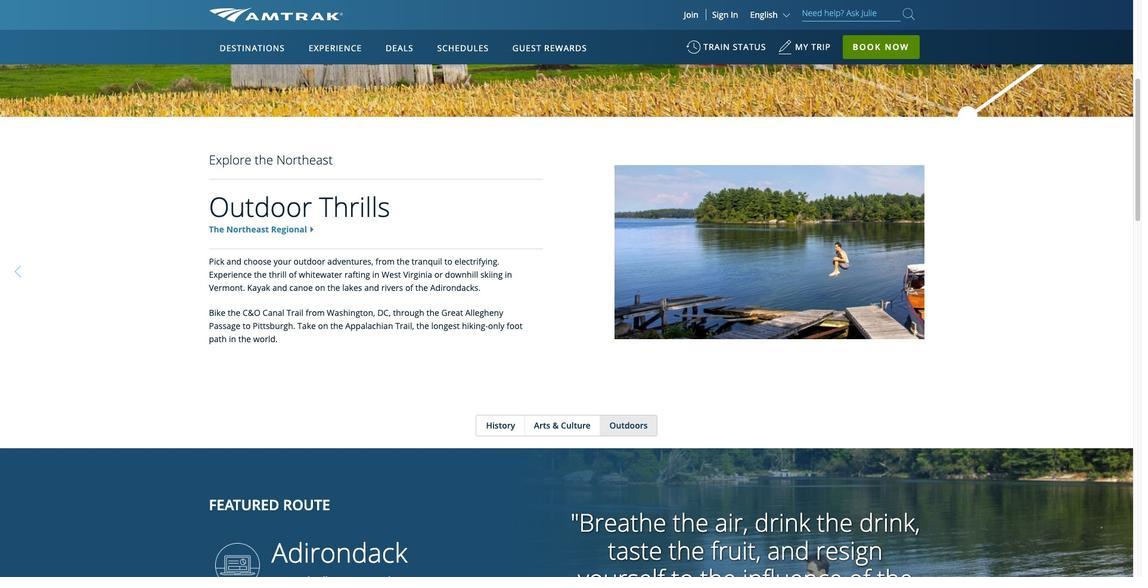 Task type: locate. For each thing, give the bounding box(es) containing it.
the
[[255, 152, 273, 168], [397, 256, 410, 267], [254, 269, 267, 280], [328, 282, 340, 293], [416, 282, 428, 293], [228, 307, 241, 318], [427, 307, 440, 318], [331, 320, 343, 332], [417, 320, 429, 332], [238, 333, 251, 345], [673, 506, 709, 539], [817, 506, 853, 539], [669, 534, 705, 567], [701, 562, 737, 577]]

0 horizontal spatial in
[[229, 333, 236, 345]]

choose
[[244, 256, 272, 267]]

through
[[393, 307, 425, 318]]

status
[[733, 41, 767, 52]]

2 horizontal spatial of
[[849, 562, 871, 577]]

downhill
[[445, 269, 479, 280]]

from
[[376, 256, 395, 267], [306, 307, 325, 318]]

on
[[315, 282, 325, 293], [318, 320, 328, 332]]

and inside the ""breathe the air, drink the drink, taste the fruit, and resign yourself to the influence of t"
[[768, 534, 810, 567]]

1 horizontal spatial in
[[373, 269, 380, 280]]

on down whitewater
[[315, 282, 325, 293]]

on right take
[[318, 320, 328, 332]]

path
[[209, 333, 227, 345]]

the up west
[[397, 256, 410, 267]]

1 vertical spatial northeast
[[226, 224, 269, 235]]

dc,
[[378, 307, 391, 318]]

2 vertical spatial to
[[672, 562, 694, 577]]

1 vertical spatial experience
[[209, 269, 252, 280]]

1 vertical spatial from
[[306, 307, 325, 318]]

application
[[253, 100, 540, 267]]

amtrak image
[[209, 8, 343, 22]]

experience button
[[304, 32, 367, 65]]

drink,
[[860, 506, 921, 539]]

take
[[298, 320, 316, 332]]

experience inside pick and choose your outdoor adventures, from the tranquil to electrifying. experience the thrill of whitewater rafting in west virginia or downhill skiing in vermont. kayak and canoe on the lakes and rivers of the adirondacks.
[[209, 269, 252, 280]]

0 vertical spatial on
[[315, 282, 325, 293]]

the up kayak
[[254, 269, 267, 280]]

hiking-
[[462, 320, 488, 332]]

in right path
[[229, 333, 236, 345]]

canoe
[[290, 282, 313, 293]]

0 vertical spatial to
[[445, 256, 453, 267]]

from up west
[[376, 256, 395, 267]]

my trip
[[796, 41, 831, 52]]

in
[[731, 9, 739, 20]]

0 horizontal spatial to
[[243, 320, 251, 332]]

and right fruit,
[[768, 534, 810, 567]]

0 horizontal spatial northeast
[[226, 224, 269, 235]]

thrill
[[269, 269, 287, 280]]

northeast inside outdoor thrills the northeast regional
[[226, 224, 269, 235]]

washington,
[[327, 307, 375, 318]]

english button
[[751, 9, 794, 20]]

passage
[[209, 320, 241, 332]]

&
[[553, 420, 559, 431]]

1 horizontal spatial experience
[[309, 42, 362, 54]]

the down washington,
[[331, 320, 343, 332]]

1 horizontal spatial of
[[406, 282, 413, 293]]

1 vertical spatial of
[[406, 282, 413, 293]]

1 horizontal spatial to
[[445, 256, 453, 267]]

train status
[[704, 41, 767, 52]]

0 horizontal spatial experience
[[209, 269, 252, 280]]

resign
[[816, 534, 883, 567]]

northeast
[[277, 152, 333, 168], [226, 224, 269, 235]]

0 vertical spatial experience
[[309, 42, 362, 54]]

2 vertical spatial of
[[849, 562, 871, 577]]

regional
[[271, 224, 307, 235]]

outdoors
[[610, 420, 648, 431]]

to inside the ""breathe the air, drink the drink, taste the fruit, and resign yourself to the influence of t"
[[672, 562, 694, 577]]

lakes
[[343, 282, 362, 293]]

to inside bike the c&o canal trail from washington, dc, through the great allegheny passage to pittsburgh. take on the appalachian trail, the longest hiking-only foot path in the world.
[[243, 320, 251, 332]]

outdoor thrills the northeast regional
[[209, 189, 390, 235]]

adventures,
[[328, 256, 374, 267]]

search icon image
[[903, 6, 915, 22]]

the right "explore"
[[255, 152, 273, 168]]

to up downhill
[[445, 256, 453, 267]]

trail,
[[396, 320, 414, 332]]

destinations
[[220, 42, 285, 54]]

appalachian
[[345, 320, 393, 332]]

0 vertical spatial northeast
[[277, 152, 333, 168]]

1 horizontal spatial from
[[376, 256, 395, 267]]

the left air,
[[673, 506, 709, 539]]

1 vertical spatial to
[[243, 320, 251, 332]]

from up take
[[306, 307, 325, 318]]

in right skiing
[[505, 269, 512, 280]]

1 vertical spatial on
[[318, 320, 328, 332]]

to right taste
[[672, 562, 694, 577]]

northeast up outdoor thrills the northeast regional
[[277, 152, 333, 168]]

to
[[445, 256, 453, 267], [243, 320, 251, 332], [672, 562, 694, 577]]

of down virginia
[[406, 282, 413, 293]]

of
[[289, 269, 297, 280], [406, 282, 413, 293], [849, 562, 871, 577]]

"breathe the air, drink the drink, taste the fruit, and resign yourself to the influence of t
[[571, 506, 921, 577]]

trail
[[287, 307, 304, 318]]

the left lakes
[[328, 282, 340, 293]]

schedules
[[437, 42, 489, 54]]

0 horizontal spatial from
[[306, 307, 325, 318]]

book
[[853, 41, 882, 52]]

0 vertical spatial of
[[289, 269, 297, 280]]

outdoor
[[294, 256, 326, 267]]

deals
[[386, 42, 414, 54]]

outdoors button
[[600, 416, 657, 436]]

and right pick
[[227, 256, 242, 267]]

from inside pick and choose your outdoor adventures, from the tranquil to electrifying. experience the thrill of whitewater rafting in west virginia or downhill skiing in vermont. kayak and canoe on the lakes and rivers of the adirondacks.
[[376, 256, 395, 267]]

in
[[373, 269, 380, 280], [505, 269, 512, 280], [229, 333, 236, 345]]

kayak
[[247, 282, 270, 293]]

explore
[[209, 152, 252, 168]]

banner
[[0, 0, 1134, 275]]

experience
[[309, 42, 362, 54], [209, 269, 252, 280]]

your
[[274, 256, 292, 267]]

the down virginia
[[416, 282, 428, 293]]

arts & culture button
[[525, 416, 600, 436]]

of right thrill
[[289, 269, 297, 280]]

influence
[[743, 562, 843, 577]]

skiing
[[481, 269, 503, 280]]

on inside pick and choose your outdoor adventures, from the tranquil to electrifying. experience the thrill of whitewater rafting in west virginia or downhill skiing in vermont. kayak and canoe on the lakes and rivers of the adirondacks.
[[315, 282, 325, 293]]

adirondack
[[272, 534, 408, 571]]

0 vertical spatial from
[[376, 256, 395, 267]]

my trip button
[[778, 36, 831, 65]]

thrills
[[319, 189, 390, 225]]

the down air,
[[701, 562, 737, 577]]

northeast right the
[[226, 224, 269, 235]]

pittsburgh.
[[253, 320, 296, 332]]

foot
[[507, 320, 523, 332]]

of down drink,
[[849, 562, 871, 577]]

yourself
[[578, 562, 665, 577]]

in left west
[[373, 269, 380, 280]]

and down thrill
[[273, 282, 287, 293]]

outdoor
[[209, 189, 312, 225]]

2 horizontal spatial to
[[672, 562, 694, 577]]

to down c&o
[[243, 320, 251, 332]]

pick
[[209, 256, 225, 267]]

the up longest
[[427, 307, 440, 318]]

the right drink
[[817, 506, 853, 539]]

air,
[[716, 506, 749, 539]]

taste
[[608, 534, 663, 567]]

world.
[[253, 333, 278, 345]]

regions map image
[[253, 100, 540, 267]]



Task type: vqa. For each thing, say whether or not it's contained in the screenshot.
Passage
yes



Task type: describe. For each thing, give the bounding box(es) containing it.
"breathe
[[571, 506, 667, 539]]

or
[[435, 269, 443, 280]]

now
[[885, 41, 910, 52]]

1 horizontal spatial northeast
[[277, 152, 333, 168]]

the up passage in the left of the page
[[228, 307, 241, 318]]

vermont.
[[209, 282, 245, 293]]

great
[[442, 307, 463, 318]]

the right trail,
[[417, 320, 429, 332]]

2 horizontal spatial in
[[505, 269, 512, 280]]

allegheny
[[466, 307, 504, 318]]

of inside the ""breathe the air, drink the drink, taste the fruit, and resign yourself to the influence of t"
[[849, 562, 871, 577]]

tranquil
[[412, 256, 443, 267]]

train
[[704, 41, 731, 52]]

history button
[[477, 416, 524, 436]]

arts & culture
[[534, 420, 591, 431]]

train status link
[[687, 36, 767, 65]]

arts
[[534, 420, 551, 431]]

the left fruit,
[[669, 534, 705, 567]]

whitewater
[[299, 269, 343, 280]]

canal
[[263, 307, 285, 318]]

deals button
[[381, 32, 419, 65]]

the left world.
[[238, 333, 251, 345]]

schedules link
[[433, 30, 494, 64]]

electrifying.
[[455, 256, 500, 267]]

trip
[[812, 41, 831, 52]]

featured
[[209, 495, 280, 515]]

experience inside "popup button"
[[309, 42, 362, 54]]

my
[[796, 41, 809, 52]]

Please enter your search item search field
[[803, 6, 901, 21]]

join
[[684, 9, 699, 20]]

longest
[[432, 320, 460, 332]]

sign in button
[[713, 9, 739, 20]]

destinations button
[[215, 32, 290, 65]]

the
[[209, 224, 224, 235]]

rafting
[[345, 269, 370, 280]]

bike
[[209, 307, 226, 318]]

the northeast regional link
[[209, 224, 307, 235]]

virginia
[[403, 269, 433, 280]]

rivers
[[382, 282, 403, 293]]

featured route
[[209, 495, 330, 515]]

sign in
[[713, 9, 739, 20]]

culture
[[561, 420, 591, 431]]

to inside pick and choose your outdoor adventures, from the tranquil to electrifying. experience the thrill of whitewater rafting in west virginia or downhill skiing in vermont. kayak and canoe on the lakes and rivers of the adirondacks.
[[445, 256, 453, 267]]

on inside bike the c&o canal trail from washington, dc, through the great allegheny passage to pittsburgh. take on the appalachian trail, the longest hiking-only foot path in the world.
[[318, 320, 328, 332]]

guest rewards
[[513, 42, 587, 54]]

guest
[[513, 42, 542, 54]]

book now
[[853, 41, 910, 52]]

fruit,
[[711, 534, 762, 567]]

book now button
[[843, 35, 920, 59]]

only
[[488, 320, 505, 332]]

join button
[[677, 9, 707, 20]]

and down rafting
[[365, 282, 379, 293]]

pick and choose your outdoor adventures, from the tranquil to electrifying. experience the thrill of whitewater rafting in west virginia or downhill skiing in vermont. kayak and canoe on the lakes and rivers of the adirondacks.
[[209, 256, 512, 293]]

banner containing join
[[0, 0, 1134, 275]]

explore the northeast
[[209, 152, 333, 168]]

drink
[[755, 506, 811, 539]]

bike the c&o canal trail from washington, dc, through the great allegheny passage to pittsburgh. take on the appalachian trail, the longest hiking-only foot path in the world.
[[209, 307, 523, 345]]

sign
[[713, 9, 729, 20]]

route
[[283, 495, 330, 515]]

from inside bike the c&o canal trail from washington, dc, through the great allegheny passage to pittsburgh. take on the appalachian trail, the longest hiking-only foot path in the world.
[[306, 307, 325, 318]]

in inside bike the c&o canal trail from washington, dc, through the great allegheny passage to pittsburgh. take on the appalachian trail, the longest hiking-only foot path in the world.
[[229, 333, 236, 345]]

c&o
[[243, 307, 261, 318]]

0 horizontal spatial of
[[289, 269, 297, 280]]

rewards
[[545, 42, 587, 54]]

guest rewards button
[[508, 32, 592, 65]]

english
[[751, 9, 778, 20]]

west
[[382, 269, 401, 280]]

history
[[486, 420, 516, 431]]



